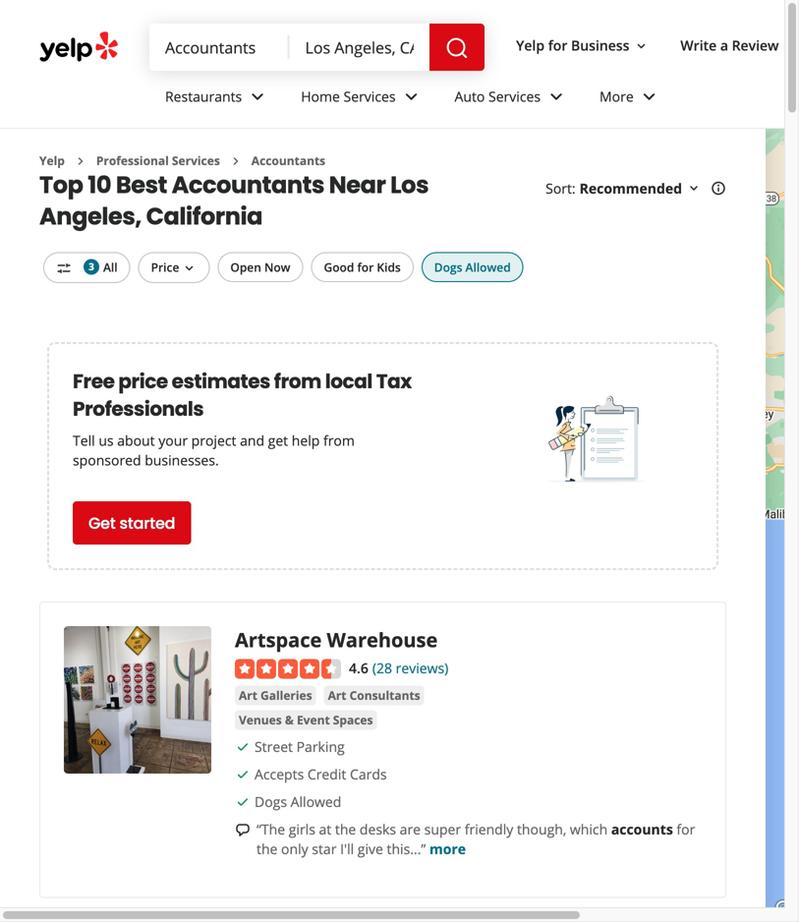 Task type: vqa. For each thing, say whether or not it's contained in the screenshot.
McAlister's Deli image
no



Task type: describe. For each thing, give the bounding box(es) containing it.
more
[[600, 87, 634, 106]]

get started
[[89, 512, 175, 534]]

this..."
[[387, 840, 426, 858]]

none field "find"
[[165, 36, 274, 58]]

accountants link
[[252, 152, 326, 169]]

open now button
[[218, 252, 303, 282]]

angeles,
[[39, 200, 141, 233]]

for for yelp
[[548, 36, 568, 55]]

16 checkmark v2 image for street parking
[[235, 739, 251, 755]]

now
[[264, 259, 291, 275]]

street parking
[[255, 738, 345, 756]]

estimates
[[172, 368, 270, 395]]

top
[[39, 169, 83, 202]]

1 vertical spatial dogs
[[255, 793, 287, 811]]

(28 reviews) link
[[373, 657, 449, 678]]

good for kids
[[324, 259, 401, 275]]

consultants
[[350, 687, 421, 704]]

cards
[[350, 765, 387, 784]]

free
[[73, 368, 115, 395]]

for for good
[[357, 259, 374, 275]]

4.6 link
[[349, 657, 369, 678]]

allowed inside button
[[466, 259, 511, 275]]

yelp for yelp link
[[39, 152, 65, 169]]

get started button
[[73, 501, 191, 545]]

for inside for the only star i'll give this..."
[[677, 820, 696, 839]]

services for auto services
[[489, 87, 541, 106]]

Near text field
[[305, 36, 414, 58]]

get
[[89, 512, 116, 534]]

art consultants venues & event spaces
[[239, 687, 421, 728]]

los
[[391, 169, 429, 202]]

desks
[[360, 820, 396, 839]]

project
[[191, 431, 236, 450]]

art for consultants
[[328, 687, 347, 704]]

0 vertical spatial from
[[274, 368, 321, 395]]

16 chevron down v2 image for recommended
[[686, 181, 702, 196]]

16 checkmark v2 image
[[235, 794, 251, 810]]

4.6
[[349, 659, 369, 677]]

google image
[[771, 897, 799, 922]]

star
[[312, 840, 337, 858]]

girls
[[289, 820, 316, 839]]

venues & event spaces button
[[235, 710, 377, 730]]

professionals
[[73, 395, 204, 423]]

24 chevron down v2 image for auto services
[[545, 85, 568, 109]]

4.6 star rating image
[[235, 659, 341, 679]]

free price estimates from local tax professionals tell us about your project and get help from sponsored businesses.
[[73, 368, 412, 469]]

services for professional services
[[172, 152, 220, 169]]

tell
[[73, 431, 95, 450]]

(28
[[373, 659, 392, 677]]

auto
[[455, 87, 485, 106]]

restaurants
[[165, 87, 242, 106]]

venues & event spaces link
[[235, 710, 377, 730]]

artspace warehouse image
[[64, 626, 211, 774]]

spaces
[[333, 712, 373, 728]]

yelp for business
[[516, 36, 630, 55]]

more link
[[584, 71, 677, 128]]

art galleries
[[239, 687, 312, 704]]

super
[[424, 820, 461, 839]]

10
[[88, 169, 111, 202]]

all
[[103, 259, 118, 275]]

california
[[146, 200, 263, 233]]

(28 reviews)
[[373, 659, 449, 677]]

&
[[285, 712, 294, 728]]

artspace warehouse link
[[235, 626, 438, 653]]

good
[[324, 259, 354, 275]]

auto services link
[[439, 71, 584, 128]]

about
[[117, 431, 155, 450]]

dogs allowed button
[[422, 252, 524, 282]]

16 filter v2 image
[[56, 260, 72, 276]]

16 checkmark v2 image for accepts credit cards
[[235, 767, 251, 783]]

street
[[255, 738, 293, 756]]

home
[[301, 87, 340, 106]]

price
[[151, 259, 179, 275]]

professional services
[[96, 152, 220, 169]]



Task type: locate. For each thing, give the bounding box(es) containing it.
16 info v2 image
[[711, 181, 727, 196]]

24 chevron down v2 image inside home services link
[[400, 85, 423, 109]]

0 vertical spatial 16 chevron down v2 image
[[686, 181, 702, 196]]

more
[[430, 840, 466, 858]]

businesses.
[[145, 451, 219, 469]]

galleries
[[261, 687, 312, 704]]

0 horizontal spatial dogs
[[255, 793, 287, 811]]

art consultants button
[[324, 686, 424, 706]]

art for galleries
[[239, 687, 258, 704]]

0 horizontal spatial the
[[257, 840, 278, 858]]

sort:
[[546, 179, 576, 198]]

"the
[[257, 820, 285, 839]]

which
[[570, 820, 608, 839]]

0 vertical spatial allowed
[[466, 259, 511, 275]]

1 art from the left
[[239, 687, 258, 704]]

for left kids
[[357, 259, 374, 275]]

3
[[89, 260, 94, 273]]

0 horizontal spatial dogs allowed
[[255, 793, 342, 811]]

the down "the
[[257, 840, 278, 858]]

filters group
[[39, 252, 528, 283]]

allowed
[[466, 259, 511, 275], [291, 793, 342, 811]]

24 chevron down v2 image inside auto services link
[[545, 85, 568, 109]]

and
[[240, 431, 265, 450]]

2 horizontal spatial for
[[677, 820, 696, 839]]

16 chevron down v2 image right the price
[[181, 260, 197, 276]]

1 horizontal spatial art
[[328, 687, 347, 704]]

0 vertical spatial 16 checkmark v2 image
[[235, 739, 251, 755]]

yelp left 16 chevron right v2 icon
[[39, 152, 65, 169]]

1 horizontal spatial none field
[[305, 36, 414, 58]]

good for kids button
[[311, 252, 414, 282]]

dogs up "the
[[255, 793, 287, 811]]

yelp link
[[39, 152, 65, 169]]

2 horizontal spatial services
[[489, 87, 541, 106]]

0 horizontal spatial for
[[357, 259, 374, 275]]

sponsored
[[73, 451, 141, 469]]

1 horizontal spatial 16 chevron down v2 image
[[686, 181, 702, 196]]

24 chevron down v2 image left auto
[[400, 85, 423, 109]]

1 horizontal spatial services
[[344, 87, 396, 106]]

art
[[239, 687, 258, 704], [328, 687, 347, 704]]

best
[[116, 169, 167, 202]]

dogs allowed right kids
[[434, 259, 511, 275]]

home services link
[[285, 71, 439, 128]]

venues
[[239, 712, 282, 728]]

0 horizontal spatial services
[[172, 152, 220, 169]]

started
[[120, 512, 175, 534]]

0 vertical spatial dogs
[[434, 259, 463, 275]]

2 24 chevron down v2 image from the left
[[545, 85, 568, 109]]

dogs allowed
[[434, 259, 511, 275], [255, 793, 342, 811]]

0 horizontal spatial from
[[274, 368, 321, 395]]

2 vertical spatial for
[[677, 820, 696, 839]]

yelp for yelp for business
[[516, 36, 545, 55]]

more link
[[430, 840, 466, 858]]

us
[[99, 431, 114, 450]]

1 horizontal spatial 24 chevron down v2 image
[[545, 85, 568, 109]]

none field up home services at the top
[[305, 36, 414, 58]]

the up i'll
[[335, 820, 356, 839]]

24 chevron down v2 image
[[246, 85, 270, 109], [638, 85, 662, 109]]

1 horizontal spatial dogs
[[434, 259, 463, 275]]

art inside art galleries 'button'
[[239, 687, 258, 704]]

parking
[[297, 738, 345, 756]]

get
[[268, 431, 288, 450]]

24 chevron down v2 image
[[400, 85, 423, 109], [545, 85, 568, 109]]

1 16 checkmark v2 image from the top
[[235, 739, 251, 755]]

2 16 checkmark v2 image from the top
[[235, 767, 251, 783]]

professional services link
[[96, 152, 220, 169]]

art galleries link
[[235, 686, 316, 706]]

from left local
[[274, 368, 321, 395]]

24 chevron down v2 image right more
[[638, 85, 662, 109]]

1 horizontal spatial dogs allowed
[[434, 259, 511, 275]]

2 art from the left
[[328, 687, 347, 704]]

for inside filters group
[[357, 259, 374, 275]]

dogs inside button
[[434, 259, 463, 275]]

16 chevron right v2 image
[[73, 153, 88, 169]]

accountants
[[252, 152, 326, 169], [172, 169, 324, 202]]

1 horizontal spatial allowed
[[466, 259, 511, 275]]

write a review link
[[673, 28, 787, 63]]

i'll
[[340, 840, 354, 858]]

dogs allowed inside button
[[434, 259, 511, 275]]

accountants right 16 chevron right v2 image on the left of the page
[[252, 152, 326, 169]]

None field
[[165, 36, 274, 58], [305, 36, 414, 58]]

price button
[[138, 252, 210, 283]]

1 vertical spatial from
[[323, 431, 355, 450]]

2 24 chevron down v2 image from the left
[[638, 85, 662, 109]]

0 horizontal spatial allowed
[[291, 793, 342, 811]]

16 checkmark v2 image up 16 checkmark v2 image
[[235, 767, 251, 783]]

search image
[[446, 36, 469, 60]]

restaurants link
[[149, 71, 285, 128]]

price
[[118, 368, 168, 395]]

dogs right kids
[[434, 259, 463, 275]]

24 chevron down v2 image for home services
[[400, 85, 423, 109]]

24 chevron down v2 image inside restaurants "link"
[[246, 85, 270, 109]]

yelp
[[516, 36, 545, 55], [39, 152, 65, 169]]

24 chevron down v2 image inside more link
[[638, 85, 662, 109]]

business
[[571, 36, 630, 55]]

1 horizontal spatial from
[[323, 431, 355, 450]]

1 vertical spatial allowed
[[291, 793, 342, 811]]

credit
[[308, 765, 346, 784]]

for right accounts
[[677, 820, 696, 839]]

0 vertical spatial yelp
[[516, 36, 545, 55]]

1 vertical spatial yelp
[[39, 152, 65, 169]]

0 vertical spatial the
[[335, 820, 356, 839]]

home services
[[301, 87, 396, 106]]

open
[[230, 259, 261, 275]]

16 chevron down v2 image
[[634, 38, 649, 54]]

0 vertical spatial dogs allowed
[[434, 259, 511, 275]]

1 horizontal spatial 24 chevron down v2 image
[[638, 85, 662, 109]]

24 chevron down v2 image for more
[[638, 85, 662, 109]]

None search field
[[149, 24, 489, 71]]

review
[[732, 36, 779, 55]]

recommended button
[[580, 179, 702, 198]]

the inside for the only star i'll give this..."
[[257, 840, 278, 858]]

free price estimates from local tax professionals image
[[548, 390, 647, 489]]

16 chevron right v2 image
[[228, 153, 244, 169]]

for left business on the right top
[[548, 36, 568, 55]]

kids
[[377, 259, 401, 275]]

artspace
[[235, 626, 322, 653]]

accepts credit cards
[[255, 765, 387, 784]]

services right home at the left top of the page
[[344, 87, 396, 106]]

16 speech v2 image
[[235, 822, 251, 838]]

are
[[400, 820, 421, 839]]

none field near
[[305, 36, 414, 58]]

16 checkmark v2 image left the street
[[235, 739, 251, 755]]

24 chevron down v2 image for restaurants
[[246, 85, 270, 109]]

business categories element
[[149, 71, 799, 128]]

art consultants link
[[324, 686, 424, 706]]

0 horizontal spatial yelp
[[39, 152, 65, 169]]

24 chevron down v2 image down the yelp for business
[[545, 85, 568, 109]]

top 10 best accountants near los angeles, california
[[39, 169, 429, 233]]

art up spaces at the left
[[328, 687, 347, 704]]

0 horizontal spatial art
[[239, 687, 258, 704]]

1 horizontal spatial for
[[548, 36, 568, 55]]

services right auto
[[489, 87, 541, 106]]

1 none field from the left
[[165, 36, 274, 58]]

from right help
[[323, 431, 355, 450]]

1 24 chevron down v2 image from the left
[[246, 85, 270, 109]]

artspace warehouse
[[235, 626, 438, 653]]

write a review
[[681, 36, 779, 55]]

none field up restaurants
[[165, 36, 274, 58]]

recommended
[[580, 179, 682, 198]]

accepts
[[255, 765, 304, 784]]

tax
[[376, 368, 412, 395]]

dogs allowed up girls
[[255, 793, 342, 811]]

give
[[358, 840, 383, 858]]

0 vertical spatial for
[[548, 36, 568, 55]]

map region
[[729, 0, 799, 922]]

16 chevron down v2 image for price
[[181, 260, 197, 276]]

1 horizontal spatial yelp
[[516, 36, 545, 55]]

accountants inside top 10 best accountants near los angeles, california
[[172, 169, 324, 202]]

0 horizontal spatial 24 chevron down v2 image
[[400, 85, 423, 109]]

0 horizontal spatial none field
[[165, 36, 274, 58]]

"the girls at the desks are super friendly though, which accounts
[[257, 820, 673, 839]]

16 chevron down v2 image inside price dropdown button
[[181, 260, 197, 276]]

0 horizontal spatial 24 chevron down v2 image
[[246, 85, 270, 109]]

2 none field from the left
[[305, 36, 414, 58]]

16 chevron down v2 image inside recommended dropdown button
[[686, 181, 702, 196]]

24 chevron down v2 image right restaurants
[[246, 85, 270, 109]]

16 chevron down v2 image
[[686, 181, 702, 196], [181, 260, 197, 276]]

0 horizontal spatial 16 chevron down v2 image
[[181, 260, 197, 276]]

1 vertical spatial 16 checkmark v2 image
[[235, 767, 251, 783]]

local
[[325, 368, 373, 395]]

services left 16 chevron right v2 image on the left of the page
[[172, 152, 220, 169]]

art up venues
[[239, 687, 258, 704]]

3 all
[[89, 259, 118, 275]]

dogs
[[434, 259, 463, 275], [255, 793, 287, 811]]

reviews)
[[396, 659, 449, 677]]

services for home services
[[344, 87, 396, 106]]

auto services
[[455, 87, 541, 106]]

Find text field
[[165, 36, 274, 58]]

yelp up auto services link
[[516, 36, 545, 55]]

1 24 chevron down v2 image from the left
[[400, 85, 423, 109]]

1 horizontal spatial the
[[335, 820, 356, 839]]

16 checkmark v2 image
[[235, 739, 251, 755], [235, 767, 251, 783]]

professional
[[96, 152, 169, 169]]

accountants up open
[[172, 169, 324, 202]]

1 vertical spatial dogs allowed
[[255, 793, 342, 811]]

art inside art consultants venues & event spaces
[[328, 687, 347, 704]]

friendly
[[465, 820, 514, 839]]

1 vertical spatial for
[[357, 259, 374, 275]]

16 chevron down v2 image left 16 info v2 icon on the right top of the page
[[686, 181, 702, 196]]

for
[[548, 36, 568, 55], [357, 259, 374, 275], [677, 820, 696, 839]]

help
[[292, 431, 320, 450]]

the
[[335, 820, 356, 839], [257, 840, 278, 858]]

open now
[[230, 259, 291, 275]]

1 vertical spatial the
[[257, 840, 278, 858]]

only
[[281, 840, 308, 858]]

1 vertical spatial 16 chevron down v2 image
[[181, 260, 197, 276]]

event
[[297, 712, 330, 728]]

a
[[721, 36, 729, 55]]

yelp inside 'yelp for business' button
[[516, 36, 545, 55]]



